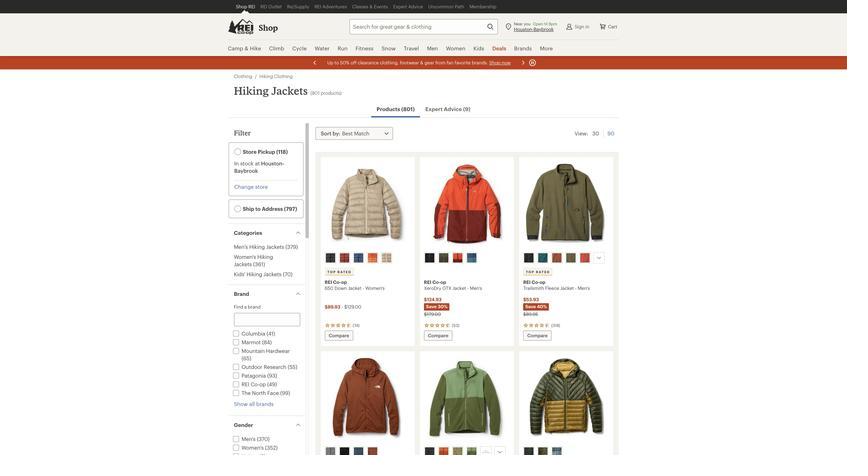 Task type: describe. For each thing, give the bounding box(es) containing it.
advice for expert advice (9)
[[444, 106, 462, 112]]

men button
[[423, 40, 442, 57]]

op for fleece
[[540, 279, 545, 285]]

promotional messages marquee
[[0, 56, 847, 69]]

& for classes
[[370, 4, 373, 9]]

& inside promotional messages "marquee"
[[420, 60, 423, 65]]

tnf medium grey heather image
[[326, 448, 335, 455]]

- for gtx
[[467, 285, 469, 291]]

outdoor
[[242, 364, 262, 370]]

marmot
[[242, 339, 261, 346]]

rei co-op, go to rei.com home page link
[[228, 19, 253, 35]]

jackets for kids' hiking jackets (70)
[[264, 271, 282, 277]]

expand color swatches image
[[595, 254, 603, 262]]

fitness
[[356, 45, 374, 51]]

rei co-op 650 down jacket - women's
[[325, 279, 385, 291]]

op inside 'columbia (41) marmot (84) mountain hardwear (65) outdoor research (55) patagonia (93) rei co-op (49) the north face (99)'
[[259, 381, 266, 388]]

mountain
[[242, 348, 265, 354]]

group for rei co-op xerodry gtx jacket - men's 0 image
[[423, 251, 511, 265]]

$129.00
[[344, 304, 361, 310]]

top rated for 650
[[327, 270, 351, 274]]

brand
[[248, 304, 261, 310]]

rei co-op 650 down jacket - women's 0 image
[[325, 161, 411, 250]]

sea forest image
[[538, 253, 548, 263]]

rei for rei co-op xerodry gtx jacket - men's
[[424, 279, 431, 285]]

shop rei
[[236, 4, 255, 9]]

find
[[234, 304, 243, 310]]

baybrook inside near you open til 8pm houston-baybrook
[[534, 26, 554, 32]]

men's hiking jackets link
[[234, 244, 284, 250]]

uncommon path link
[[426, 0, 467, 13]]

columbia
[[242, 331, 265, 337]]

rei co-op magma 850 down hoodie - men's 0 image
[[523, 356, 609, 444]]

to for ship
[[255, 206, 261, 212]]

run button
[[334, 40, 352, 57]]

gear
[[424, 60, 434, 65]]

fan
[[447, 60, 453, 65]]

in
[[585, 24, 589, 29]]

$53.93
[[523, 297, 539, 303]]

army cot green image
[[566, 253, 576, 263]]

classes
[[352, 4, 368, 9]]

(65)
[[242, 355, 251, 362]]

rei for rei co-op trailsmith fleece jacket - men's
[[523, 279, 531, 285]]

jackets for men's hiking jackets (379)
[[266, 244, 284, 250]]

2 compare from the left
[[428, 333, 448, 339]]

2 compare button from the left
[[424, 331, 452, 341]]

kids' hiking jackets link
[[234, 271, 282, 277]]

save for save 40%
[[525, 304, 536, 310]]

fitness button
[[352, 40, 378, 57]]

op for gtx
[[440, 279, 446, 285]]

woodland olive/ryegrass green image
[[467, 448, 476, 455]]

ship
[[243, 206, 254, 212]]

rei for rei co-op 650 down jacket - women's
[[325, 279, 332, 285]]

group for the north face canyonlands fleece hoodie - men's 0 image at left bottom
[[323, 445, 412, 455]]

to for up
[[334, 60, 339, 65]]

hiking clothing link
[[259, 73, 293, 79]]

the north face link
[[232, 390, 279, 396]]

sign
[[575, 24, 584, 29]]

shop for shop
[[259, 23, 278, 32]]

snow button
[[378, 40, 400, 57]]

co- for 650
[[333, 279, 341, 285]]

$179.00
[[424, 312, 441, 317]]

(361)
[[253, 261, 265, 267]]

shop banner
[[0, 0, 847, 57]]

solar red/cabin wood image
[[453, 253, 462, 263]]

open
[[533, 21, 543, 26]]

in stock at
[[234, 160, 261, 167]]

kids'
[[234, 271, 245, 277]]

Find a brand text field
[[234, 313, 300, 327]]

expand color swatches image
[[496, 448, 504, 455]]

more
[[540, 45, 553, 51]]

brands
[[256, 401, 274, 407]]

rei adventures
[[314, 4, 347, 9]]

ship to address (797)
[[242, 206, 297, 212]]

outlet
[[268, 4, 282, 9]]

rei co-op trailsmith fleece jacket - men's 0 image
[[523, 161, 609, 250]]

(93)
[[267, 373, 277, 379]]

rei co-op link
[[232, 381, 266, 388]]

women's inside rei co-op 650 down jacket - women's
[[365, 285, 385, 291]]

near you open til 8pm houston-baybrook
[[514, 21, 557, 32]]

show all brands
[[234, 401, 274, 407]]

rated for down
[[337, 270, 351, 274]]

jackets for women's hiking jackets
[[234, 261, 252, 267]]

north
[[252, 390, 266, 396]]

a
[[244, 304, 247, 310]]

trailsmith
[[523, 285, 544, 291]]

(9)
[[463, 106, 470, 112]]

(352)
[[265, 445, 278, 451]]

shop for shop rei
[[236, 4, 247, 9]]

group for rei co-op magma 850 down hoodie - men's 0 image
[[522, 445, 610, 455]]

jackets down hiking clothing link at the left of the page
[[271, 84, 308, 97]]

snow
[[382, 45, 396, 51]]

membership
[[470, 4, 496, 9]]

houston- baybrook
[[234, 160, 284, 174]]

co- for trailsmith
[[532, 279, 540, 285]]

camp & hike button
[[228, 40, 265, 57]]

men's down categories on the bottom left of page
[[234, 244, 248, 250]]

now
[[502, 60, 511, 65]]

jacket for gtx
[[453, 285, 466, 291]]

sign in link
[[563, 20, 592, 33]]

- for down
[[363, 285, 364, 291]]

hiking jackets (801 products)
[[234, 84, 342, 97]]

- right the $89.93
[[342, 304, 343, 310]]

save for save 30%
[[426, 304, 437, 310]]

cabin wood image
[[340, 253, 349, 263]]

products)
[[321, 90, 342, 96]]

houston- inside houston- baybrook
[[261, 160, 284, 167]]

shop link
[[259, 23, 278, 33]]

compare button for save 40%
[[523, 331, 552, 341]]

patagonia link
[[232, 373, 266, 379]]

previous message image
[[311, 59, 319, 67]]

more button
[[536, 40, 557, 57]]

expert for expert advice
[[393, 4, 407, 9]]

climb
[[269, 45, 284, 51]]

water
[[315, 45, 330, 51]]

shady blue heather image
[[354, 448, 363, 455]]

path
[[455, 4, 464, 9]]

men's inside rei co-op trailsmith fleece jacket - men's
[[578, 285, 590, 291]]

black image
[[524, 448, 534, 455]]

filter
[[234, 129, 251, 137]]

women's inside men's (370) women's (352)
[[242, 445, 264, 451]]

rei co-op xerodry gtx jacket - men's 0 image
[[424, 161, 510, 250]]

clothing / hiking clothing
[[234, 73, 293, 79]]

rei co-op trailmade fleece jacket - men's 0 image
[[424, 356, 510, 444]]

brands
[[514, 45, 532, 51]]

advice for expert advice
[[408, 4, 423, 9]]

re/supply
[[287, 4, 309, 9]]

clothing link
[[234, 73, 252, 79]]

men's inside rei co-op xerodry gtx jacket - men's
[[470, 285, 482, 291]]

hardwear
[[266, 348, 290, 354]]

(53)
[[452, 323, 459, 328]]

men
[[427, 45, 438, 51]]

footwear
[[400, 60, 419, 65]]

rei left rei outlet
[[248, 4, 255, 9]]

pause banner message scrolling image
[[528, 59, 536, 67]]

- for fleece
[[575, 285, 577, 291]]

& for camp
[[245, 45, 248, 51]]

(318)
[[551, 323, 560, 328]]

mushroom taupe image
[[382, 253, 391, 263]]

clearance
[[358, 60, 379, 65]]

research
[[264, 364, 286, 370]]

saragasso sea/shadow bay image
[[467, 253, 476, 263]]

group for rei co-op 650 down jacket - women's 0 image
[[323, 251, 412, 265]]

from
[[435, 60, 445, 65]]

down
[[335, 285, 347, 291]]

water button
[[311, 40, 334, 57]]

none field inside shop banner
[[350, 19, 498, 34]]

compare for - $129.00
[[329, 333, 349, 339]]



Task type: vqa. For each thing, say whether or not it's contained in the screenshot.


Task type: locate. For each thing, give the bounding box(es) containing it.
Search for great gear & clothing text field
[[350, 19, 498, 34]]

hiking for kids'
[[247, 271, 262, 277]]

(370)
[[257, 436, 270, 442]]

expert advice
[[393, 4, 423, 9]]

rei up trailsmith
[[523, 279, 531, 285]]

shaded olive/moss shadow image
[[538, 448, 548, 455]]

co- for xerodry
[[432, 279, 440, 285]]

(801
[[311, 90, 320, 96]]

op inside rei co-op 650 down jacket - women's
[[341, 279, 347, 285]]

compare down $179.00
[[428, 333, 448, 339]]

1 vertical spatial advice
[[444, 106, 462, 112]]

jacket right fleece
[[560, 285, 574, 291]]

compare for save 40%
[[527, 333, 548, 339]]

co- up trailsmith
[[532, 279, 540, 285]]

black image
[[326, 253, 335, 263], [425, 253, 434, 263], [524, 253, 534, 263], [425, 448, 434, 455]]

to right ship
[[255, 206, 261, 212]]

store
[[243, 149, 257, 155]]

re/supply link
[[284, 0, 312, 13]]

2 horizontal spatial compare
[[527, 333, 548, 339]]

2 save from the left
[[525, 304, 536, 310]]

jackets down categories dropdown button
[[266, 244, 284, 250]]

1 horizontal spatial top
[[526, 270, 535, 274]]

1 horizontal spatial advice
[[444, 106, 462, 112]]

rei co-op, go to rei.com home page image
[[228, 19, 253, 35]]

kids' hiking jackets (70)
[[234, 271, 293, 277]]

hiking right "/"
[[259, 73, 273, 79]]

women
[[446, 45, 465, 51]]

jacket inside rei co-op xerodry gtx jacket - men's
[[453, 285, 466, 291]]

hiking up (361)
[[257, 254, 273, 260]]

save down the $53.93
[[525, 304, 536, 310]]

(801)
[[401, 106, 415, 112]]

rei inside 'columbia (41) marmot (84) mountain hardwear (65) outdoor research (55) patagonia (93) rei co-op (49) the north face (99)'
[[242, 381, 249, 388]]

rei co-op trailsmith fleece jacket - men's
[[523, 279, 590, 291]]

0 vertical spatial baybrook
[[534, 26, 554, 32]]

- inside rei co-op xerodry gtx jacket - men's
[[467, 285, 469, 291]]

hiking for women's
[[257, 254, 273, 260]]

1 save from the left
[[426, 304, 437, 310]]

save inside $124.93 save 30% $179.00
[[426, 304, 437, 310]]

rei left adventures
[[314, 4, 321, 9]]

travel button
[[400, 40, 423, 57]]

1 top from the left
[[327, 270, 336, 274]]

0 horizontal spatial jacket
[[348, 285, 362, 291]]

compare button for - $129.00
[[325, 331, 353, 341]]

show all brands button
[[234, 401, 274, 408]]

houston-
[[514, 26, 534, 32], [261, 160, 284, 167]]

3 compare button from the left
[[523, 331, 552, 341]]

2 jacket from the left
[[453, 285, 466, 291]]

(118)
[[276, 149, 288, 155]]

shop down rei outlet link
[[259, 23, 278, 32]]

- right fleece
[[575, 285, 577, 291]]

washed orange/copper clay image
[[368, 253, 377, 263]]

0 horizontal spatial expert
[[393, 4, 407, 9]]

op inside rei co-op xerodry gtx jacket - men's
[[440, 279, 446, 285]]

0 vertical spatial &
[[370, 4, 373, 9]]

rei inside rei co-op trailsmith fleece jacket - men's
[[523, 279, 531, 285]]

op inside rei co-op trailsmith fleece jacket - men's
[[540, 279, 545, 285]]

top for rei co-op 650 down jacket - women's
[[327, 270, 336, 274]]

stock
[[240, 160, 254, 167]]

deals
[[492, 45, 506, 51]]

top up 650
[[327, 270, 336, 274]]

0 vertical spatial women's
[[234, 254, 256, 260]]

- right down on the left bottom of the page
[[363, 285, 364, 291]]

black image for (53)
[[425, 253, 434, 263]]

membership link
[[467, 0, 499, 13]]

- right gtx
[[467, 285, 469, 291]]

co- inside rei co-op 650 down jacket - women's
[[333, 279, 341, 285]]

0 horizontal spatial clothing
[[234, 73, 252, 79]]

jacket inside rei co-op 650 down jacket - women's
[[348, 285, 362, 291]]

op up north at the bottom
[[259, 381, 266, 388]]

expert right events
[[393, 4, 407, 9]]

op up trailsmith
[[540, 279, 545, 285]]

clothing up the hiking jackets (801 products)
[[274, 73, 293, 79]]

top up trailsmith
[[526, 270, 535, 274]]

2 rated from the left
[[536, 270, 550, 274]]

90
[[608, 130, 615, 137]]

2 horizontal spatial shop
[[489, 60, 500, 65]]

men's up women's link
[[242, 436, 256, 442]]

top for rei co-op trailsmith fleece jacket - men's
[[526, 270, 535, 274]]

2 top from the left
[[526, 270, 535, 274]]

black image for save 40%
[[524, 253, 534, 263]]

compare button down (53)
[[424, 331, 452, 341]]

top rated down sea forest icon
[[526, 270, 550, 274]]

saragasso sea image
[[354, 253, 363, 263]]

(49)
[[267, 381, 277, 388]]

the north face canyonlands fleece hoodie - men's 0 image
[[325, 356, 411, 444]]

0 horizontal spatial save
[[426, 304, 437, 310]]

women's inside women's hiking jackets
[[234, 254, 256, 260]]

1 horizontal spatial baybrook
[[534, 26, 554, 32]]

co- inside rei co-op xerodry gtx jacket - men's
[[432, 279, 440, 285]]

3 jacket from the left
[[560, 285, 574, 291]]

baked earth image
[[552, 253, 562, 263]]

run
[[338, 45, 348, 51]]

1 compare from the left
[[329, 333, 349, 339]]

2 clothing from the left
[[274, 73, 293, 79]]

2 vertical spatial women's
[[242, 445, 264, 451]]

jackets left '(70)'
[[264, 271, 282, 277]]

compare button down (74)
[[325, 331, 353, 341]]

1 rated from the left
[[337, 270, 351, 274]]

top rated down cabin wood icon
[[327, 270, 351, 274]]

camp
[[228, 45, 243, 51]]

black image left shaded olive "icon"
[[425, 253, 434, 263]]

save down the $124.93
[[426, 304, 437, 310]]

30%
[[438, 304, 448, 310]]

expert advice (9)
[[425, 106, 470, 112]]

- inside rei co-op 650 down jacket - women's
[[363, 285, 364, 291]]

baybrook down til
[[534, 26, 554, 32]]

black image for - $129.00
[[326, 253, 335, 263]]

change store button
[[234, 183, 268, 191]]

None field
[[350, 19, 498, 34]]

expert inside shop banner
[[393, 4, 407, 9]]

2 horizontal spatial jacket
[[560, 285, 574, 291]]

baybrook inside houston- baybrook
[[234, 168, 258, 174]]

1 clothing from the left
[[234, 73, 252, 79]]

address
[[262, 206, 283, 212]]

classes & events link
[[349, 0, 391, 13]]

expert for expert advice (9)
[[425, 106, 443, 112]]

0 vertical spatial shop
[[236, 4, 247, 9]]

camp & hike
[[228, 45, 261, 51]]

in
[[234, 160, 239, 167]]

1 horizontal spatial to
[[334, 60, 339, 65]]

op for down
[[341, 279, 347, 285]]

0 horizontal spatial advice
[[408, 4, 423, 9]]

rei co-op xerodry gtx jacket - men's
[[424, 279, 482, 291]]

shop inside promotional messages "marquee"
[[489, 60, 500, 65]]

1 horizontal spatial houston-
[[514, 26, 534, 32]]

kids button
[[469, 40, 488, 57]]

climb button
[[265, 40, 288, 57]]

1 vertical spatial women's
[[365, 285, 385, 291]]

women's hiking jackets link
[[234, 254, 273, 267]]

compare down $89.93 - $129.00 on the bottom of page
[[329, 333, 349, 339]]

0 horizontal spatial rated
[[337, 270, 351, 274]]

gtx
[[442, 285, 451, 291]]

blue drift image
[[481, 448, 490, 455]]

save
[[426, 304, 437, 310], [525, 304, 536, 310]]

1 horizontal spatial compare button
[[424, 331, 452, 341]]

8pm
[[549, 21, 557, 26]]

advice inside expert advice link
[[408, 4, 423, 9]]

0 vertical spatial advice
[[408, 4, 423, 9]]

op up gtx
[[440, 279, 446, 285]]

co- inside rei co-op trailsmith fleece jacket - men's
[[532, 279, 540, 285]]

0 vertical spatial to
[[334, 60, 339, 65]]

to inside promotional messages "marquee"
[[334, 60, 339, 65]]

men's right gtx
[[470, 285, 482, 291]]

(84)
[[262, 339, 272, 346]]

1 horizontal spatial clothing
[[274, 73, 293, 79]]

houston- inside near you open til 8pm houston-baybrook
[[514, 26, 534, 32]]

to right up
[[334, 60, 339, 65]]

brandy brown heather image
[[368, 448, 377, 455]]

90 link
[[608, 129, 615, 138]]

jacket for fleece
[[560, 285, 574, 291]]

ship to address (797) button
[[230, 201, 302, 217]]

0 horizontal spatial compare
[[329, 333, 349, 339]]

men's inside men's (370) women's (352)
[[242, 436, 256, 442]]

none search field inside shop banner
[[338, 19, 498, 34]]

tnf black image
[[340, 448, 349, 455]]

co- inside 'columbia (41) marmot (84) mountain hardwear (65) outdoor research (55) patagonia (93) rei co-op (49) the north face (99)'
[[251, 381, 259, 388]]

rei
[[248, 4, 255, 9], [260, 4, 267, 9], [314, 4, 321, 9], [325, 279, 332, 285], [424, 279, 431, 285], [523, 279, 531, 285], [242, 381, 249, 388]]

40%
[[537, 304, 547, 310]]

hike
[[250, 45, 261, 51]]

houston- down pickup
[[261, 160, 284, 167]]

jackets inside women's hiking jackets
[[234, 261, 252, 267]]

expert right (801)
[[425, 106, 443, 112]]

advice inside expert advice (9) button
[[444, 106, 462, 112]]

jacket for down
[[348, 285, 362, 291]]

650
[[325, 285, 333, 291]]

black image left cabin wood icon
[[326, 253, 335, 263]]

1 horizontal spatial save
[[525, 304, 536, 310]]

rei up the
[[242, 381, 249, 388]]

jacket inside rei co-op trailsmith fleece jacket - men's
[[560, 285, 574, 291]]

products (801) button
[[371, 102, 420, 118]]

hiking up women's hiking jackets
[[249, 244, 265, 250]]

expert advice (9) button
[[420, 102, 476, 116]]

group
[[323, 251, 412, 265], [423, 251, 511, 265], [522, 251, 610, 265], [323, 445, 412, 455], [423, 445, 511, 455], [522, 445, 610, 455]]

2 top rated from the left
[[526, 270, 550, 274]]

shop up "rei co-op, go to rei.com home page" link
[[236, 4, 247, 9]]

co- up the north face link
[[251, 381, 259, 388]]

co- up xerodry
[[432, 279, 440, 285]]

compare down $89.95
[[527, 333, 548, 339]]

hiking inside women's hiking jackets
[[257, 254, 273, 260]]

1 vertical spatial expert
[[425, 106, 443, 112]]

& left "hike"
[[245, 45, 248, 51]]

jackets up "kids'"
[[234, 261, 252, 267]]

travel
[[404, 45, 419, 51]]

& inside camp & hike dropdown button
[[245, 45, 248, 51]]

jacket right gtx
[[453, 285, 466, 291]]

top rated for trailsmith
[[526, 270, 550, 274]]

1 horizontal spatial rated
[[536, 270, 550, 274]]

2 horizontal spatial compare button
[[523, 331, 552, 341]]

2 horizontal spatial &
[[420, 60, 423, 65]]

marmot link
[[232, 339, 261, 346]]

0 horizontal spatial to
[[255, 206, 261, 212]]

products
[[377, 106, 400, 112]]

1 vertical spatial shop
[[259, 23, 278, 32]]

3 compare from the left
[[527, 333, 548, 339]]

up to 50% off clearance clothing, footwear & gear from fan favorite brands. shop now
[[327, 60, 511, 65]]

xerodry
[[424, 285, 441, 291]]

op up down on the left bottom of the page
[[341, 279, 347, 285]]

1 horizontal spatial &
[[370, 4, 373, 9]]

rei inside rei co-op 650 down jacket - women's
[[325, 279, 332, 285]]

save inside $53.93 save 40% $89.95
[[525, 304, 536, 310]]

jackets
[[271, 84, 308, 97], [266, 244, 284, 250], [234, 261, 252, 267], [264, 271, 282, 277]]

1 vertical spatial to
[[255, 206, 261, 212]]

1 vertical spatial baybrook
[[234, 168, 258, 174]]

1 jacket from the left
[[348, 285, 362, 291]]

black image left sea forest icon
[[524, 253, 534, 263]]

hiking down "/"
[[234, 84, 269, 97]]

rei up xerodry
[[424, 279, 431, 285]]

0 horizontal spatial compare button
[[325, 331, 353, 341]]

the
[[242, 390, 251, 396]]

(70)
[[283, 271, 293, 277]]

pine breeze birch brown image
[[453, 448, 462, 455]]

shaded olive image
[[439, 253, 448, 263]]

rated down cabin wood icon
[[337, 270, 351, 274]]

co-
[[333, 279, 341, 285], [432, 279, 440, 285], [532, 279, 540, 285], [251, 381, 259, 388]]

1 top rated from the left
[[327, 270, 351, 274]]

women's up (361)
[[234, 254, 256, 260]]

group for "rei co-op trailmade fleece jacket - men's 0" image
[[423, 445, 511, 455]]

rated for fleece
[[536, 270, 550, 274]]

advice left (9)
[[444, 106, 462, 112]]

shop left now
[[489, 60, 500, 65]]

store
[[255, 184, 268, 190]]

stone blue/granite peak blue image
[[552, 448, 562, 455]]

$89.95
[[523, 312, 538, 317]]

you
[[524, 21, 531, 26]]

1 horizontal spatial expert
[[425, 106, 443, 112]]

next message image
[[519, 59, 527, 67]]

$53.93 save 40% $89.95
[[523, 297, 547, 317]]

women's down washed orange/copper clay image on the left bottom of the page
[[365, 285, 385, 291]]

all
[[249, 401, 255, 407]]

1 horizontal spatial jacket
[[453, 285, 466, 291]]

deals button
[[488, 40, 510, 57]]

1 horizontal spatial top rated
[[526, 270, 550, 274]]

$89.93 - $129.00
[[325, 304, 361, 310]]

dark rust/orange calcite image
[[439, 448, 448, 455]]

jacket right down on the left bottom of the page
[[348, 285, 362, 291]]

1 horizontal spatial compare
[[428, 333, 448, 339]]

1 vertical spatial &
[[245, 45, 248, 51]]

products (801)
[[377, 106, 415, 112]]

& inside 'classes & events' link
[[370, 4, 373, 9]]

rei left outlet
[[260, 4, 267, 9]]

advice up search for great gear & clothing text box
[[408, 4, 423, 9]]

cart link
[[595, 19, 621, 35]]

mountain hardwear link
[[232, 348, 290, 354]]

0 horizontal spatial baybrook
[[234, 168, 258, 174]]

red cascade image
[[580, 253, 590, 263]]

shop rei link
[[233, 0, 258, 13]]

op
[[341, 279, 347, 285], [440, 279, 446, 285], [540, 279, 545, 285], [259, 381, 266, 388]]

brands button
[[510, 40, 536, 57]]

rated down sea forest icon
[[536, 270, 550, 274]]

black image left dark rust/orange calcite image at the right
[[425, 448, 434, 455]]

find a brand
[[234, 304, 261, 310]]

baybrook down stock
[[234, 168, 258, 174]]

clothing left "/"
[[234, 73, 252, 79]]

group for "rei co-op trailsmith fleece jacket - men's 0" image
[[522, 251, 610, 265]]

jacket
[[348, 285, 362, 291], [453, 285, 466, 291], [560, 285, 574, 291]]

2 vertical spatial shop
[[489, 60, 500, 65]]

hiking for men's
[[249, 244, 265, 250]]

& left gear
[[420, 60, 423, 65]]

to inside button
[[255, 206, 261, 212]]

to
[[334, 60, 339, 65], [255, 206, 261, 212]]

0 vertical spatial houston-
[[514, 26, 534, 32]]

0 horizontal spatial top rated
[[327, 270, 351, 274]]

rei for rei outlet
[[260, 4, 267, 9]]

1 horizontal spatial shop
[[259, 23, 278, 32]]

hiking down (361)
[[247, 271, 262, 277]]

rei up 650
[[325, 279, 332, 285]]

0 horizontal spatial top
[[327, 270, 336, 274]]

- inside rei co-op trailsmith fleece jacket - men's
[[575, 285, 577, 291]]

expert inside button
[[425, 106, 443, 112]]

change
[[234, 184, 254, 190]]

women's down the men's link
[[242, 445, 264, 451]]

(55)
[[288, 364, 297, 370]]

rei outlet
[[260, 4, 282, 9]]

1 compare button from the left
[[325, 331, 353, 341]]

compare button down (318) on the right of page
[[523, 331, 552, 341]]

None search field
[[338, 19, 498, 34]]

houston- down you
[[514, 26, 534, 32]]

men's down red cascade image
[[578, 285, 590, 291]]

&
[[370, 4, 373, 9], [245, 45, 248, 51], [420, 60, 423, 65]]

rei for rei adventures
[[314, 4, 321, 9]]

0 horizontal spatial &
[[245, 45, 248, 51]]

2 vertical spatial &
[[420, 60, 423, 65]]

co- up down on the left bottom of the page
[[333, 279, 341, 285]]

search image
[[487, 23, 495, 31]]

1 vertical spatial houston-
[[261, 160, 284, 167]]

0 horizontal spatial houston-
[[261, 160, 284, 167]]

& left events
[[370, 4, 373, 9]]

0 vertical spatial expert
[[393, 4, 407, 9]]

0 horizontal spatial shop
[[236, 4, 247, 9]]

cycle
[[292, 45, 307, 51]]

rei inside rei co-op xerodry gtx jacket - men's
[[424, 279, 431, 285]]



